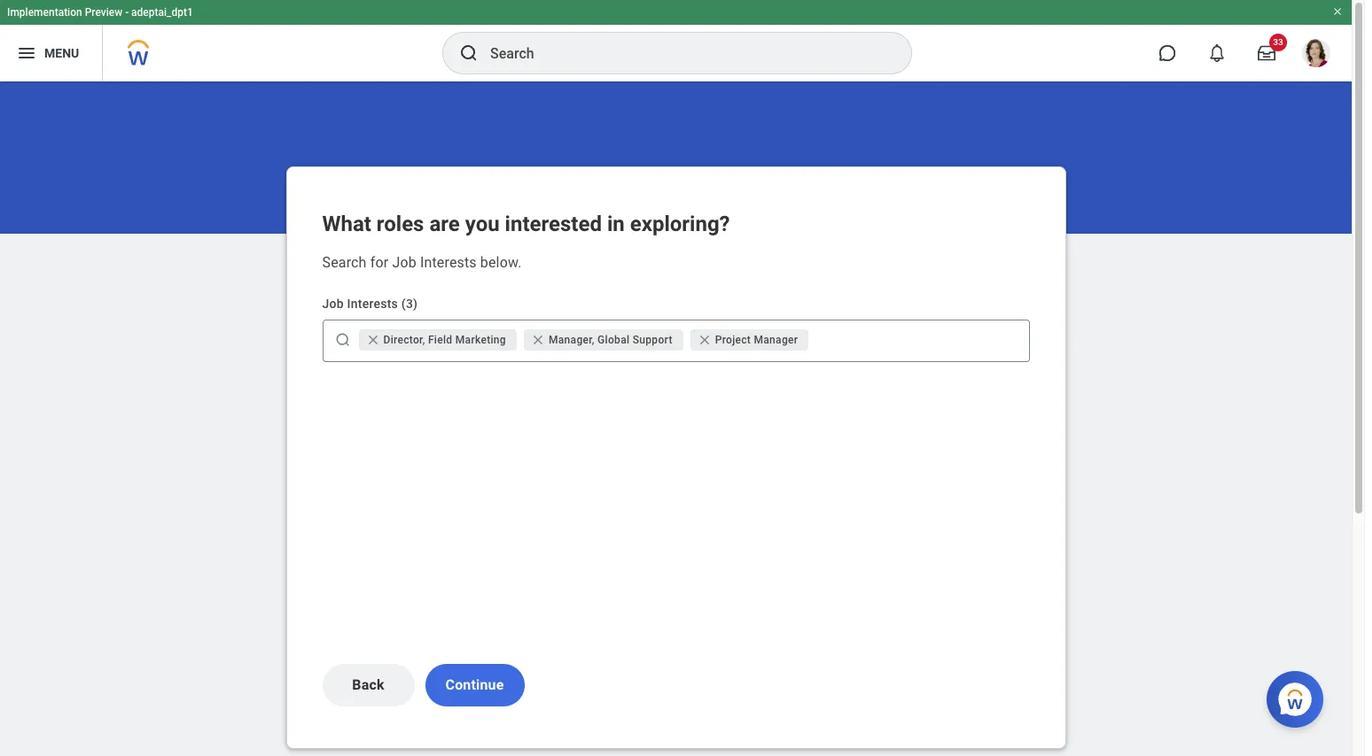 Task type: vqa. For each thing, say whether or not it's contained in the screenshot.
11/28/2022 star icon
no



Task type: describe. For each thing, give the bounding box(es) containing it.
preview
[[85, 6, 122, 19]]

for
[[370, 254, 388, 271]]

director, field marketing
[[383, 334, 506, 347]]

search for job interests below.
[[322, 254, 522, 271]]

inbox large image
[[1258, 44, 1275, 62]]

field
[[428, 334, 452, 347]]

remove image for project manager
[[697, 333, 715, 347]]

manager,
[[549, 334, 595, 347]]

menu
[[44, 46, 79, 60]]

manager, global support
[[549, 334, 672, 347]]

1 vertical spatial search image
[[334, 332, 351, 349]]

0 vertical spatial job
[[392, 254, 416, 271]]

notifications large image
[[1208, 44, 1226, 62]]

director, field marketing button
[[359, 330, 517, 351]]

remove image for manager, global support
[[531, 333, 549, 347]]

what roles are you interested in exploring?
[[322, 212, 730, 237]]

job interests (3)
[[322, 297, 418, 311]]

what
[[322, 212, 371, 237]]

33
[[1273, 37, 1283, 47]]

remove image for project
[[697, 333, 711, 347]]

(3)
[[401, 297, 418, 311]]

adeptai_dpt1
[[131, 6, 193, 19]]

manager, global support button
[[524, 330, 683, 351]]

you
[[465, 212, 500, 237]]

global
[[597, 334, 630, 347]]

close environment banner image
[[1332, 6, 1343, 17]]



Task type: locate. For each thing, give the bounding box(es) containing it.
remove image inside the project manager button
[[697, 333, 715, 347]]

in
[[607, 212, 625, 237]]

remove image right support
[[697, 333, 715, 347]]

0 horizontal spatial search image
[[334, 332, 351, 349]]

interests down the are
[[420, 254, 477, 271]]

job
[[392, 254, 416, 271], [322, 297, 344, 311]]

remove image inside manager, global support button
[[531, 333, 549, 347]]

job down search
[[322, 297, 344, 311]]

33 button
[[1247, 34, 1287, 73]]

1 horizontal spatial search image
[[458, 43, 480, 64]]

job right for on the top of the page
[[392, 254, 416, 271]]

search
[[322, 254, 367, 271]]

remove image
[[366, 333, 383, 347], [366, 333, 380, 347], [531, 333, 545, 347], [697, 333, 711, 347]]

1 vertical spatial job
[[322, 297, 344, 311]]

remove image inside manager, global support button
[[531, 333, 545, 347]]

exploring?
[[630, 212, 730, 237]]

manager
[[754, 334, 798, 347]]

remove image right marketing
[[531, 333, 549, 347]]

0 horizontal spatial interests
[[347, 297, 398, 311]]

profile logan mcneil image
[[1302, 39, 1330, 71]]

implementation preview -   adeptai_dpt1
[[7, 6, 193, 19]]

remove image down job interests (3)
[[366, 333, 383, 347]]

Search Workday  search field
[[490, 34, 875, 73]]

continue button
[[425, 665, 524, 707]]

project
[[715, 334, 751, 347]]

1 remove image from the left
[[531, 333, 549, 347]]

search image
[[458, 43, 480, 64], [334, 332, 351, 349]]

remove image inside the project manager button
[[697, 333, 711, 347]]

continue
[[445, 677, 504, 694]]

0 horizontal spatial remove image
[[531, 333, 549, 347]]

1 horizontal spatial remove image
[[697, 333, 715, 347]]

marketing
[[455, 334, 506, 347]]

director,
[[383, 334, 425, 347]]

roles
[[377, 212, 424, 237]]

back
[[352, 677, 384, 694]]

implementation
[[7, 6, 82, 19]]

justify image
[[16, 43, 37, 64]]

remove image
[[531, 333, 549, 347], [697, 333, 715, 347]]

0 horizontal spatial job
[[322, 297, 344, 311]]

-
[[125, 6, 129, 19]]

back button
[[322, 665, 414, 707]]

interested
[[505, 212, 602, 237]]

interests
[[420, 254, 477, 271], [347, 297, 398, 311]]

remove image left "manager,"
[[531, 333, 545, 347]]

support
[[633, 334, 672, 347]]

remove image for manager,
[[531, 333, 545, 347]]

1 horizontal spatial job
[[392, 254, 416, 271]]

menu banner
[[0, 0, 1352, 82]]

interests left (3)
[[347, 297, 398, 311]]

project manager button
[[690, 330, 809, 351]]

1 vertical spatial interests
[[347, 297, 398, 311]]

0 vertical spatial interests
[[420, 254, 477, 271]]

remove image left director,
[[366, 333, 380, 347]]

0 vertical spatial search image
[[458, 43, 480, 64]]

remove image left project
[[697, 333, 711, 347]]

1 horizontal spatial interests
[[420, 254, 477, 271]]

project manager
[[715, 334, 798, 347]]

menu button
[[0, 25, 102, 82]]

are
[[429, 212, 460, 237]]

2 remove image from the left
[[697, 333, 715, 347]]

below.
[[480, 254, 522, 271]]

remove image for director,
[[366, 333, 380, 347]]



